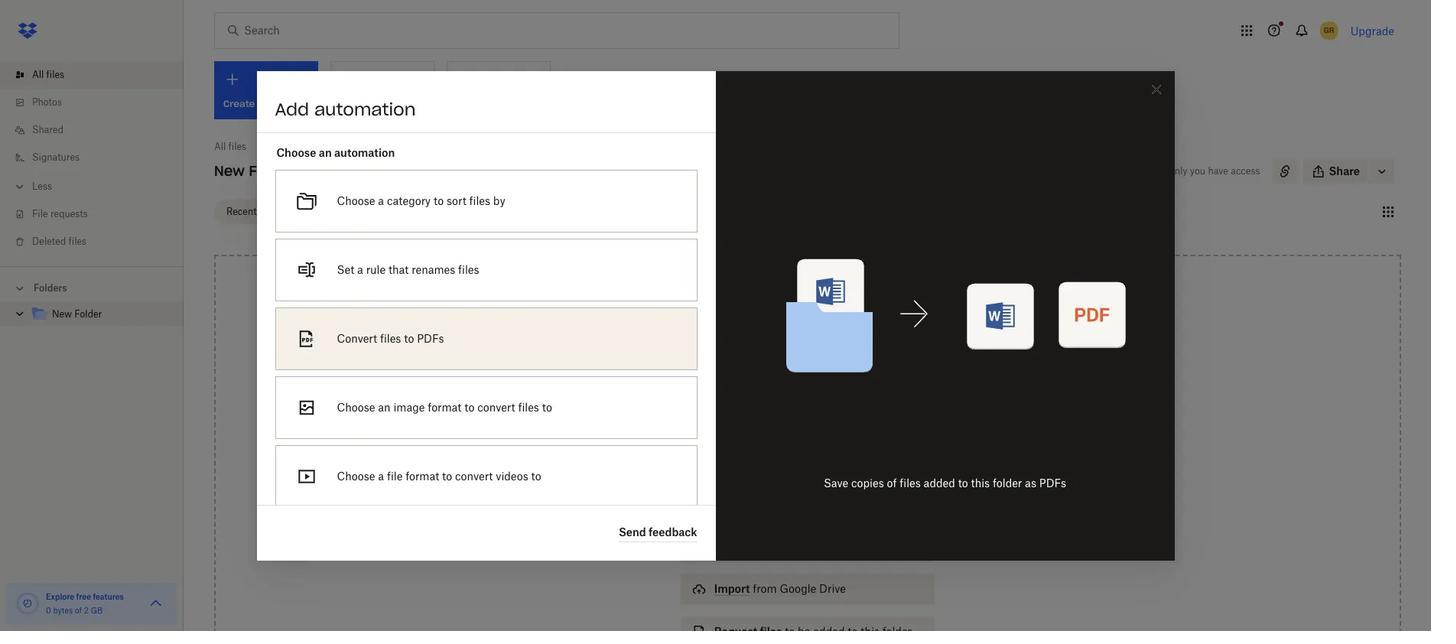 Task type: locate. For each thing, give the bounding box(es) containing it.
choose right the starred
[[337, 194, 375, 207]]

you
[[1190, 165, 1206, 177]]

choose for choose an automation
[[277, 146, 316, 159]]

quota usage element
[[15, 591, 40, 616]]

choose a category to sort files by
[[337, 194, 505, 207]]

recents
[[226, 205, 261, 217]]

an for image
[[378, 401, 391, 414]]

send
[[619, 526, 646, 539]]

new folder inside new folder "link"
[[52, 308, 102, 320]]

file requests
[[32, 208, 88, 220]]

explore free features 0 bytes of 2 gb
[[46, 592, 124, 615]]

all files link up shared link
[[12, 61, 184, 89]]

0 vertical spatial all files
[[32, 69, 64, 80]]

videos
[[496, 469, 528, 482]]

more ways to add content element
[[678, 499, 938, 631]]

category
[[387, 194, 431, 207]]

all up photos
[[32, 69, 44, 80]]

folder down 'folders' button at the top of page
[[74, 308, 102, 320]]

a
[[378, 194, 384, 207], [357, 263, 363, 276], [378, 469, 384, 482]]

0 vertical spatial a
[[378, 194, 384, 207]]

a for file
[[378, 469, 384, 482]]

of right copies
[[887, 476, 897, 489]]

feedback
[[649, 526, 697, 539]]

send feedback
[[619, 526, 697, 539]]

0 horizontal spatial folder
[[74, 308, 102, 320]]

0 horizontal spatial all files
[[32, 69, 64, 80]]

upgrade
[[1351, 24, 1395, 37]]

0 vertical spatial an
[[319, 146, 332, 159]]

deleted files
[[32, 236, 87, 247]]

2 vertical spatial a
[[378, 469, 384, 482]]

upgrade link
[[1351, 24, 1395, 37]]

folder
[[993, 476, 1022, 489]]

files
[[46, 69, 64, 80], [228, 141, 246, 152], [469, 194, 490, 207], [69, 236, 87, 247], [458, 263, 479, 276], [380, 332, 401, 345], [518, 401, 539, 414], [900, 476, 921, 489]]

all files up photos
[[32, 69, 64, 80]]

pdfs right as
[[1040, 476, 1067, 489]]

new folder link
[[31, 305, 171, 325]]

1 horizontal spatial all files link
[[214, 139, 246, 155]]

add automation
[[275, 98, 416, 120]]

import
[[714, 582, 750, 595]]

0 vertical spatial of
[[887, 476, 897, 489]]

pdfs down renames
[[417, 332, 444, 345]]

all
[[32, 69, 44, 80], [214, 141, 226, 152]]

convert
[[478, 401, 515, 414], [455, 469, 493, 482]]

new
[[214, 162, 245, 180], [52, 308, 72, 320]]

an for automation
[[319, 146, 332, 159]]

1 horizontal spatial new folder
[[214, 162, 293, 180]]

all files link
[[12, 61, 184, 89], [214, 139, 246, 155]]

an down add automation
[[319, 146, 332, 159]]

choose
[[277, 146, 316, 159], [337, 194, 375, 207], [337, 401, 375, 414], [337, 469, 375, 482]]

less image
[[12, 179, 28, 194]]

0 vertical spatial format
[[428, 401, 462, 414]]

format
[[428, 401, 462, 414], [406, 469, 439, 482]]

choose left image
[[337, 401, 375, 414]]

of left 2 at left
[[75, 606, 82, 615]]

1 vertical spatial all files
[[214, 141, 246, 152]]

file
[[32, 208, 48, 220]]

choose for choose a category to sort files by
[[337, 194, 375, 207]]

file requests link
[[12, 200, 184, 228]]

as
[[1025, 476, 1037, 489]]

0 vertical spatial all files link
[[12, 61, 184, 89]]

convert left videos
[[455, 469, 493, 482]]

rule
[[366, 263, 386, 276]]

access
[[1231, 165, 1261, 177]]

deleted
[[32, 236, 66, 247]]

0 horizontal spatial new folder
[[52, 308, 102, 320]]

1 vertical spatial new folder
[[52, 308, 102, 320]]

pdfs
[[417, 332, 444, 345], [1040, 476, 1067, 489]]

only you have access
[[1167, 165, 1261, 177]]

folder
[[249, 162, 293, 180], [74, 308, 102, 320]]

0 horizontal spatial an
[[319, 146, 332, 159]]

1 vertical spatial convert
[[455, 469, 493, 482]]

0 vertical spatial all
[[32, 69, 44, 80]]

0 horizontal spatial all
[[32, 69, 44, 80]]

a left category
[[378, 194, 384, 207]]

set
[[337, 263, 354, 276]]

format for file
[[406, 469, 439, 482]]

1 vertical spatial pdfs
[[1040, 476, 1067, 489]]

all files
[[32, 69, 64, 80], [214, 141, 246, 152]]

files right renames
[[458, 263, 479, 276]]

set a rule that renames files
[[337, 263, 479, 276]]

1 horizontal spatial new
[[214, 162, 245, 180]]

deleted files link
[[12, 228, 184, 256]]

signatures link
[[12, 144, 184, 171]]

all up "recents" button on the left top of the page
[[214, 141, 226, 152]]

to
[[434, 194, 444, 207], [404, 332, 414, 345], [465, 401, 475, 414], [542, 401, 552, 414], [442, 469, 452, 482], [531, 469, 541, 482], [958, 476, 968, 489]]

save
[[824, 476, 849, 489]]

1 vertical spatial an
[[378, 401, 391, 414]]

1 vertical spatial of
[[75, 606, 82, 615]]

format right file
[[406, 469, 439, 482]]

folder up recents
[[249, 162, 293, 180]]

automation
[[314, 98, 416, 120], [334, 146, 395, 159]]

choose for choose a file format to convert videos to
[[337, 469, 375, 482]]

files up photos
[[46, 69, 64, 80]]

0 horizontal spatial pdfs
[[417, 332, 444, 345]]

choose left file
[[337, 469, 375, 482]]

files up videos
[[518, 401, 539, 414]]

1 horizontal spatial an
[[378, 401, 391, 414]]

format right image
[[428, 401, 462, 414]]

format for image
[[428, 401, 462, 414]]

google
[[780, 582, 817, 595]]

all files link up recents
[[214, 139, 246, 155]]

files left the by
[[469, 194, 490, 207]]

copies
[[852, 476, 884, 489]]

all files up recents
[[214, 141, 246, 152]]

1 vertical spatial new
[[52, 308, 72, 320]]

1 vertical spatial format
[[406, 469, 439, 482]]

1 horizontal spatial folder
[[249, 162, 293, 180]]

choose a file format to convert videos to
[[337, 469, 541, 482]]

a for category
[[378, 194, 384, 207]]

1 horizontal spatial of
[[887, 476, 897, 489]]

starred button
[[280, 199, 337, 224]]

new up recents
[[214, 162, 245, 180]]

list containing all files
[[0, 52, 184, 266]]

0 vertical spatial convert
[[478, 401, 515, 414]]

choose down add
[[277, 146, 316, 159]]

an
[[319, 146, 332, 159], [378, 401, 391, 414]]

of inside add automation dialog
[[887, 476, 897, 489]]

automation down add automation
[[334, 146, 395, 159]]

new folder down 'folders' button at the top of page
[[52, 308, 102, 320]]

new down folders
[[52, 308, 72, 320]]

1 vertical spatial all files link
[[214, 139, 246, 155]]

new folder
[[214, 162, 293, 180], [52, 308, 102, 320]]

gb
[[91, 606, 103, 615]]

explore
[[46, 592, 74, 601]]

a right set on the left top of page
[[357, 263, 363, 276]]

0 vertical spatial new
[[214, 162, 245, 180]]

0 horizontal spatial of
[[75, 606, 82, 615]]

convert up videos
[[478, 401, 515, 414]]

1 vertical spatial all
[[214, 141, 226, 152]]

an left image
[[378, 401, 391, 414]]

folders
[[34, 282, 67, 294]]

new folder up recents
[[214, 162, 293, 180]]

of
[[887, 476, 897, 489], [75, 606, 82, 615]]

a left file
[[378, 469, 384, 482]]

automation up choose an automation
[[314, 98, 416, 120]]

new inside "link"
[[52, 308, 72, 320]]

import from google drive
[[714, 582, 846, 595]]

1 vertical spatial automation
[[334, 146, 395, 159]]

list
[[0, 52, 184, 266]]

0 horizontal spatial new
[[52, 308, 72, 320]]

1 vertical spatial a
[[357, 263, 363, 276]]

1 vertical spatial folder
[[74, 308, 102, 320]]

0
[[46, 606, 51, 615]]



Task type: vqa. For each thing, say whether or not it's contained in the screenshot.
test button at the left of the page
no



Task type: describe. For each thing, give the bounding box(es) containing it.
drive
[[819, 582, 846, 595]]

choose an image format to convert files to
[[337, 401, 552, 414]]

access button
[[681, 531, 935, 562]]

1 horizontal spatial all files
[[214, 141, 246, 152]]

renames
[[412, 263, 455, 276]]

free
[[76, 592, 91, 601]]

recents button
[[214, 199, 274, 224]]

files left added at the right
[[900, 476, 921, 489]]

0 vertical spatial folder
[[249, 162, 293, 180]]

convert for files
[[478, 401, 515, 414]]

share
[[1329, 164, 1360, 177]]

files up recents
[[228, 141, 246, 152]]

from
[[753, 582, 777, 595]]

signatures
[[32, 151, 80, 163]]

only
[[1167, 165, 1188, 177]]

convert for videos
[[455, 469, 493, 482]]

0 vertical spatial new folder
[[214, 162, 293, 180]]

choose an automation
[[277, 146, 395, 159]]

convert
[[337, 332, 377, 345]]

of inside explore free features 0 bytes of 2 gb
[[75, 606, 82, 615]]

all files inside all files list item
[[32, 69, 64, 80]]

add automation dialog
[[257, 71, 1175, 631]]

requests
[[50, 208, 88, 220]]

bytes
[[53, 606, 73, 615]]

file
[[387, 469, 403, 482]]

added
[[924, 476, 955, 489]]

save copies of files added to this folder as pdfs
[[824, 476, 1067, 489]]

send feedback button
[[619, 524, 697, 542]]

files inside list item
[[46, 69, 64, 80]]

all files list item
[[0, 61, 184, 89]]

1 horizontal spatial pdfs
[[1040, 476, 1067, 489]]

shared link
[[12, 116, 184, 144]]

folder inside new folder "link"
[[74, 308, 102, 320]]

image
[[394, 401, 425, 414]]

0 horizontal spatial all files link
[[12, 61, 184, 89]]

photos link
[[12, 89, 184, 116]]

convert files to pdfs
[[337, 332, 444, 345]]

files right the deleted
[[69, 236, 87, 247]]

access
[[714, 539, 752, 552]]

files right convert
[[380, 332, 401, 345]]

add
[[275, 98, 309, 120]]

photos
[[32, 96, 62, 108]]

that
[[389, 263, 409, 276]]

a for rule
[[357, 263, 363, 276]]

2
[[84, 606, 89, 615]]

choose for choose an image format to convert files to
[[337, 401, 375, 414]]

0 vertical spatial automation
[[314, 98, 416, 120]]

all inside list item
[[32, 69, 44, 80]]

features
[[93, 592, 124, 601]]

by
[[493, 194, 505, 207]]

shared
[[32, 124, 64, 135]]

share button
[[1303, 159, 1369, 184]]

have
[[1208, 165, 1229, 177]]

less
[[32, 181, 52, 192]]

starred
[[292, 205, 325, 217]]

1 horizontal spatial all
[[214, 141, 226, 152]]

this
[[971, 476, 990, 489]]

sort
[[447, 194, 466, 207]]

folders button
[[0, 276, 184, 299]]

dropbox image
[[12, 15, 43, 46]]

0 vertical spatial pdfs
[[417, 332, 444, 345]]



